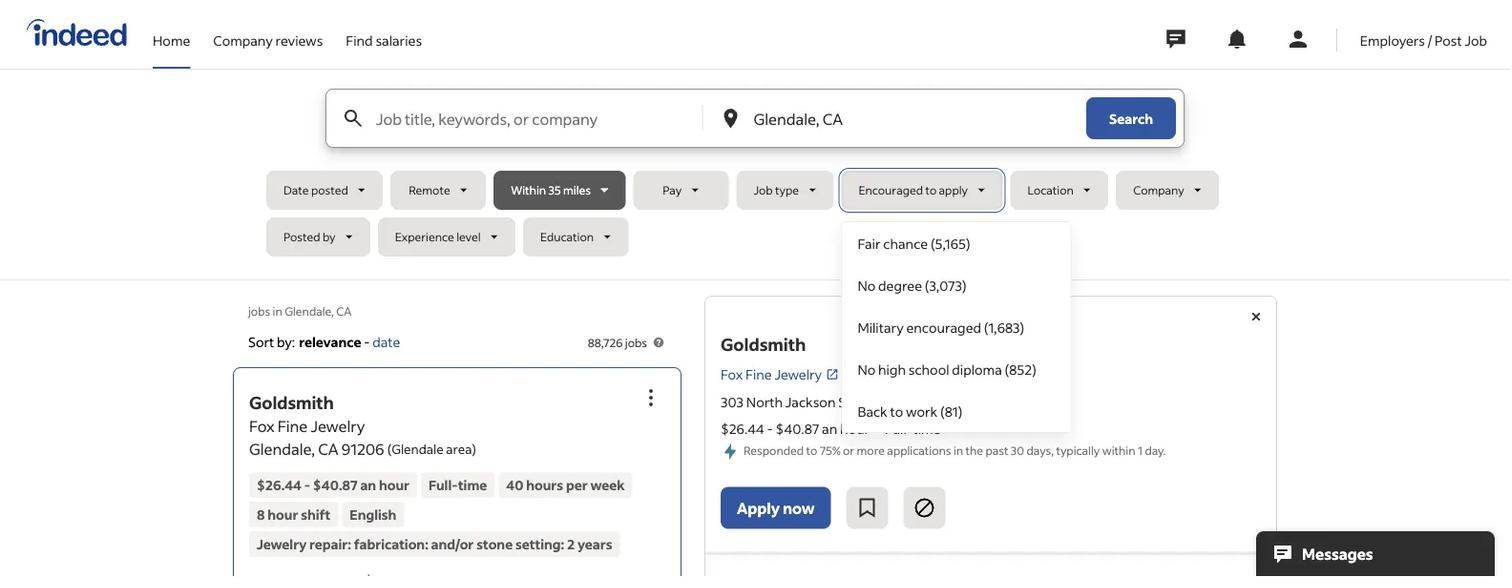 Task type: describe. For each thing, give the bounding box(es) containing it.
posted
[[284, 230, 320, 244]]

education
[[540, 230, 594, 244]]

company button
[[1116, 171, 1219, 210]]

week
[[590, 477, 625, 494]]

chance
[[883, 235, 928, 252]]

find
[[346, 32, 373, 49]]

more
[[857, 443, 885, 458]]

(1,683)
[[984, 319, 1024, 336]]

2 vertical spatial hour
[[268, 506, 298, 523]]

$40.87 for $26.44 - $40.87 an hour - full-time
[[776, 420, 819, 438]]

none search field containing search
[[266, 89, 1244, 433]]

within 35 miles
[[511, 183, 591, 198]]

jewelry repair: fabrication: and/or stone setting: 2 years
[[257, 536, 612, 553]]

no for no high school diploma (852)
[[858, 361, 876, 378]]

(81)
[[940, 403, 963, 420]]

to for encouraged
[[925, 183, 937, 198]]

ca for 303
[[942, 394, 960, 411]]

degree
[[878, 277, 922, 294]]

back to work (81) link
[[842, 390, 1070, 432]]

remote
[[409, 183, 450, 198]]

date link
[[373, 333, 400, 350]]

fair chance (5,165) link
[[842, 222, 1070, 264]]

)
[[472, 441, 476, 458]]

full-time
[[429, 477, 487, 494]]

ca for goldsmith
[[318, 439, 339, 459]]

typically
[[1056, 443, 1100, 458]]

company for company
[[1133, 183, 1184, 198]]

to for back
[[890, 403, 903, 420]]

search button
[[1086, 97, 1176, 139]]

messages unread count 0 image
[[1163, 20, 1188, 58]]

encouraged
[[859, 183, 923, 198]]

help icon image
[[651, 335, 666, 350]]

jewelry inside goldsmith fox fine jewelry glendale, ca 91206 ( glendale area )
[[311, 417, 365, 436]]

setting:
[[515, 536, 564, 553]]

sort
[[248, 333, 274, 350]]

days,
[[1027, 443, 1054, 458]]

posted by button
[[266, 218, 370, 257]]

military encouraged (1,683) link
[[842, 306, 1070, 348]]

fox fine jewelry link
[[721, 365, 839, 385]]

$26.44 - $40.87 an hour - full-time
[[721, 420, 941, 438]]

40
[[506, 477, 523, 494]]

8
[[257, 506, 265, 523]]

diploma
[[952, 361, 1002, 378]]

fair chance (5,165)
[[858, 235, 971, 252]]

company reviews link
[[213, 0, 323, 65]]

jewelry inside "fox fine jewelry" link
[[775, 366, 822, 383]]

within
[[511, 183, 546, 198]]

job actions menu is collapsed image
[[640, 386, 662, 409]]

- up shift
[[304, 477, 310, 494]]

within 35 miles button
[[494, 171, 626, 210]]

street,
[[838, 394, 879, 411]]

apply
[[939, 183, 968, 198]]

find salaries
[[346, 32, 422, 49]]

- left 'date'
[[364, 333, 370, 350]]

no degree (3,073) link
[[842, 264, 1070, 306]]

military encouraged (1,683)
[[858, 319, 1024, 336]]

account image
[[1287, 28, 1310, 51]]

employers
[[1360, 32, 1425, 49]]

or
[[843, 443, 855, 458]]

date
[[373, 333, 400, 350]]

the
[[966, 443, 983, 458]]

posted
[[311, 183, 348, 198]]

2 vertical spatial jewelry
[[257, 536, 307, 553]]

an for $26.44 - $40.87 an hour
[[360, 477, 376, 494]]

miles
[[563, 183, 591, 198]]

hours
[[526, 477, 563, 494]]

fair
[[858, 235, 881, 252]]

military
[[858, 319, 904, 336]]

company for company reviews
[[213, 32, 273, 49]]

- up responded
[[767, 420, 773, 438]]

pay button
[[633, 171, 729, 210]]

an for $26.44 - $40.87 an hour - full-time
[[822, 420, 837, 438]]

shift
[[301, 506, 331, 523]]

within
[[1102, 443, 1136, 458]]

messages
[[1302, 545, 1373, 564]]

home
[[153, 32, 190, 49]]

job inside dropdown button
[[754, 183, 773, 198]]

encouraged to apply
[[859, 183, 968, 198]]

1 vertical spatial in
[[954, 443, 963, 458]]

0 vertical spatial fox
[[721, 366, 743, 383]]

save this job image
[[856, 497, 879, 520]]

education button
[[523, 218, 629, 257]]

jobs in glendale, ca
[[248, 304, 352, 318]]

1 horizontal spatial time
[[913, 420, 941, 438]]

sort by: relevance - date
[[248, 333, 400, 350]]

1 vertical spatial time
[[458, 477, 487, 494]]

goldsmith for goldsmith fox fine jewelry glendale, ca 91206 ( glendale area )
[[249, 392, 334, 414]]

Edit location text field
[[750, 90, 1048, 147]]

applications
[[887, 443, 951, 458]]

$26.44 for $26.44 - $40.87 an hour
[[257, 477, 302, 494]]

fox fine jewelry
[[721, 366, 822, 383]]

303
[[721, 394, 744, 411]]

back
[[858, 403, 888, 420]]

type
[[775, 183, 799, 198]]

messages button
[[1256, 532, 1495, 578]]

high
[[878, 361, 906, 378]]

school
[[909, 361, 949, 378]]

to for responded
[[806, 443, 817, 458]]

company reviews
[[213, 32, 323, 49]]

0 vertical spatial in
[[273, 304, 282, 318]]

0 vertical spatial glendale,
[[285, 304, 334, 318]]



Task type: vqa. For each thing, say whether or not it's contained in the screenshot.
job preferences (opens in a new window) Image
no



Task type: locate. For each thing, give the bounding box(es) containing it.
1 horizontal spatial jobs
[[625, 335, 647, 350]]

encouraged
[[906, 319, 981, 336]]

jewelry down goldsmith button
[[311, 417, 365, 436]]

None search field
[[266, 89, 1244, 433]]

stone
[[477, 536, 513, 553]]

$40.87 for $26.44 - $40.87 an hour
[[313, 477, 358, 494]]

glendale, down goldsmith button
[[249, 439, 315, 459]]

91206 for 303
[[963, 394, 1000, 411]]

0 vertical spatial $26.44
[[721, 420, 764, 438]]

by:
[[277, 333, 295, 350]]

$26.44 for $26.44 - $40.87 an hour - full-time
[[721, 420, 764, 438]]

by
[[323, 230, 335, 244]]

0 horizontal spatial $26.44
[[257, 477, 302, 494]]

not interested image
[[913, 497, 936, 520]]

1 horizontal spatial $26.44
[[721, 420, 764, 438]]

glendale, for goldsmith
[[249, 439, 315, 459]]

responded to 75% or more applications in the past 30 days, typically within 1 day.
[[744, 443, 1166, 458]]

in up by:
[[273, 304, 282, 318]]

date
[[284, 183, 309, 198]]

hour down (
[[379, 477, 410, 494]]

apply now
[[737, 498, 815, 518]]

1 horizontal spatial in
[[954, 443, 963, 458]]

fine inside goldsmith fox fine jewelry glendale, ca 91206 ( glendale area )
[[278, 417, 308, 436]]

0 vertical spatial job
[[1465, 32, 1487, 49]]

0 horizontal spatial job
[[754, 183, 773, 198]]

88,726
[[588, 335, 623, 350]]

fine
[[746, 366, 772, 383], [278, 417, 308, 436]]

to left apply
[[925, 183, 937, 198]]

0 vertical spatial 91206
[[963, 394, 1000, 411]]

jobs up sort
[[248, 304, 270, 318]]

91206 right the (81)
[[963, 394, 1000, 411]]

/
[[1428, 32, 1432, 49]]

1 horizontal spatial 91206
[[963, 394, 1000, 411]]

goldsmith button
[[249, 392, 334, 414]]

1 horizontal spatial company
[[1133, 183, 1184, 198]]

search
[[1109, 110, 1153, 127]]

time down work
[[913, 420, 941, 438]]

- down back in the bottom right of the page
[[876, 420, 882, 438]]

glendale, inside goldsmith fox fine jewelry glendale, ca 91206 ( glendale area )
[[249, 439, 315, 459]]

hour
[[840, 420, 870, 438], [379, 477, 410, 494], [268, 506, 298, 523]]

experience level button
[[378, 218, 515, 257]]

1 vertical spatial to
[[890, 403, 903, 420]]

0 horizontal spatial fox
[[249, 417, 275, 436]]

menu inside search field
[[841, 221, 1071, 433]]

now
[[783, 498, 815, 518]]

no inside 'link'
[[858, 361, 876, 378]]

8 hour shift
[[257, 506, 331, 523]]

1 horizontal spatial full-
[[885, 420, 913, 438]]

1 vertical spatial fine
[[278, 417, 308, 436]]

repair:
[[309, 536, 351, 553]]

0 horizontal spatial in
[[273, 304, 282, 318]]

full- down area
[[429, 477, 458, 494]]

91206
[[963, 394, 1000, 411], [342, 439, 384, 459]]

no
[[858, 277, 876, 294], [858, 361, 876, 378]]

to inside encouraged to apply dropdown button
[[925, 183, 937, 198]]

job right post
[[1465, 32, 1487, 49]]

reviews
[[275, 32, 323, 49]]

goldsmith down by:
[[249, 392, 334, 414]]

company inside popup button
[[1133, 183, 1184, 198]]

1 no from the top
[[858, 277, 876, 294]]

0 horizontal spatial fine
[[278, 417, 308, 436]]

1 vertical spatial $26.44
[[257, 477, 302, 494]]

0 horizontal spatial 91206
[[342, 439, 384, 459]]

no high school diploma (852) link
[[842, 348, 1070, 390]]

1 vertical spatial an
[[360, 477, 376, 494]]

employers / post job
[[1360, 32, 1487, 49]]

company down search
[[1133, 183, 1184, 198]]

notifications unread count 0 image
[[1226, 28, 1248, 51]]

ca up relevance
[[336, 304, 352, 318]]

job type button
[[736, 171, 834, 210]]

hour for $26.44 - $40.87 an hour - full-time
[[840, 420, 870, 438]]

35
[[548, 183, 561, 198]]

search: Job title, keywords, or company text field
[[372, 90, 701, 147]]

fabrication:
[[354, 536, 428, 553]]

2 vertical spatial glendale,
[[249, 439, 315, 459]]

english
[[350, 506, 397, 523]]

hour up or
[[840, 420, 870, 438]]

date posted button
[[266, 171, 383, 210]]

0 vertical spatial $40.87
[[776, 420, 819, 438]]

0 horizontal spatial company
[[213, 32, 273, 49]]

area
[[446, 441, 472, 458]]

experience
[[395, 230, 454, 244]]

1 vertical spatial goldsmith
[[249, 392, 334, 414]]

0 vertical spatial no
[[858, 277, 876, 294]]

time
[[913, 420, 941, 438], [458, 477, 487, 494]]

jewelry down the 8 hour shift
[[257, 536, 307, 553]]

no high school diploma (852)
[[858, 361, 1037, 378]]

hour for $26.44 - $40.87 an hour
[[379, 477, 410, 494]]

$40.87
[[776, 420, 819, 438], [313, 477, 358, 494]]

north
[[746, 394, 783, 411]]

post
[[1435, 32, 1462, 49]]

0 vertical spatial an
[[822, 420, 837, 438]]

0 horizontal spatial hour
[[268, 506, 298, 523]]

relevance
[[299, 333, 361, 350]]

job type
[[754, 183, 799, 198]]

glendale, down school at bottom right
[[882, 394, 939, 411]]

1 horizontal spatial an
[[822, 420, 837, 438]]

2 horizontal spatial to
[[925, 183, 937, 198]]

in
[[273, 304, 282, 318], [954, 443, 963, 458]]

posted by
[[284, 230, 335, 244]]

0 horizontal spatial goldsmith
[[249, 392, 334, 414]]

jewelry
[[775, 366, 822, 383], [311, 417, 365, 436], [257, 536, 307, 553]]

(5,165)
[[931, 235, 971, 252]]

salaries
[[376, 32, 422, 49]]

91206 for goldsmith
[[342, 439, 384, 459]]

work
[[906, 403, 938, 420]]

1 horizontal spatial fine
[[746, 366, 772, 383]]

$40.87 down jackson
[[776, 420, 819, 438]]

2 vertical spatial ca
[[318, 439, 339, 459]]

glendale, up sort by: relevance - date
[[285, 304, 334, 318]]

past
[[986, 443, 1008, 458]]

to left 75%
[[806, 443, 817, 458]]

1 vertical spatial jewelry
[[311, 417, 365, 436]]

an up english
[[360, 477, 376, 494]]

fox up 303
[[721, 366, 743, 383]]

2
[[567, 536, 575, 553]]

88,726 jobs
[[588, 335, 647, 350]]

0 vertical spatial jobs
[[248, 304, 270, 318]]

0 horizontal spatial to
[[806, 443, 817, 458]]

1 horizontal spatial fox
[[721, 366, 743, 383]]

1 horizontal spatial jewelry
[[311, 417, 365, 436]]

to inside back to work (81) link
[[890, 403, 903, 420]]

1 vertical spatial glendale,
[[882, 394, 939, 411]]

0 vertical spatial jewelry
[[775, 366, 822, 383]]

ca right work
[[942, 394, 960, 411]]

company left reviews
[[213, 32, 273, 49]]

1 vertical spatial 91206
[[342, 439, 384, 459]]

glendale
[[392, 441, 444, 458]]

0 vertical spatial full-
[[885, 420, 913, 438]]

jewelry up jackson
[[775, 366, 822, 383]]

0 horizontal spatial jobs
[[248, 304, 270, 318]]

2 no from the top
[[858, 361, 876, 378]]

$26.44 down 303
[[721, 420, 764, 438]]

in left the
[[954, 443, 963, 458]]

0 vertical spatial hour
[[840, 420, 870, 438]]

job
[[1465, 32, 1487, 49], [754, 183, 773, 198]]

no left high
[[858, 361, 876, 378]]

pay
[[663, 183, 682, 198]]

per
[[566, 477, 588, 494]]

jobs left the help icon
[[625, 335, 647, 350]]

fine down goldsmith button
[[278, 417, 308, 436]]

hour right 8
[[268, 506, 298, 523]]

1 horizontal spatial hour
[[379, 477, 410, 494]]

1 horizontal spatial to
[[890, 403, 903, 420]]

40 hours per week
[[506, 477, 625, 494]]

ca up "$26.44 - $40.87 an hour"
[[318, 439, 339, 459]]

an up 75%
[[822, 420, 837, 438]]

1 horizontal spatial goldsmith
[[721, 334, 806, 356]]

fine up north
[[746, 366, 772, 383]]

1 vertical spatial jobs
[[625, 335, 647, 350]]

0 vertical spatial ca
[[336, 304, 352, 318]]

jobs
[[248, 304, 270, 318], [625, 335, 647, 350]]

full- down back to work (81)
[[885, 420, 913, 438]]

$40.87 up shift
[[313, 477, 358, 494]]

glendale,
[[285, 304, 334, 318], [882, 394, 939, 411], [249, 439, 315, 459]]

75%
[[820, 443, 841, 458]]

1 horizontal spatial $40.87
[[776, 420, 819, 438]]

0 horizontal spatial jewelry
[[257, 536, 307, 553]]

level
[[457, 230, 481, 244]]

fox down goldsmith button
[[249, 417, 275, 436]]

1 vertical spatial no
[[858, 361, 876, 378]]

and/or
[[431, 536, 474, 553]]

303 north jackson street, glendale, ca 91206
[[721, 394, 1000, 411]]

job left "type"
[[754, 183, 773, 198]]

an
[[822, 420, 837, 438], [360, 477, 376, 494]]

$26.44 up the 8 hour shift
[[257, 477, 302, 494]]

years
[[578, 536, 612, 553]]

no left degree
[[858, 277, 876, 294]]

2 horizontal spatial jewelry
[[775, 366, 822, 383]]

goldsmith for goldsmith
[[721, 334, 806, 356]]

location
[[1028, 183, 1074, 198]]

1 vertical spatial full-
[[429, 477, 458, 494]]

1 vertical spatial $40.87
[[313, 477, 358, 494]]

no for no degree (3,073)
[[858, 277, 876, 294]]

full-
[[885, 420, 913, 438], [429, 477, 458, 494]]

91206 left (
[[342, 439, 384, 459]]

menu containing fair chance (5,165)
[[841, 221, 1071, 433]]

1 vertical spatial ca
[[942, 394, 960, 411]]

glendale, for 303
[[882, 394, 939, 411]]

jackson
[[785, 394, 836, 411]]

2 horizontal spatial hour
[[840, 420, 870, 438]]

encouraged to apply button
[[841, 171, 1003, 210]]

home link
[[153, 0, 190, 65]]

responded
[[744, 443, 804, 458]]

1 vertical spatial job
[[754, 183, 773, 198]]

0 horizontal spatial full-
[[429, 477, 458, 494]]

goldsmith inside goldsmith fox fine jewelry glendale, ca 91206 ( glendale area )
[[249, 392, 334, 414]]

(
[[387, 441, 392, 458]]

1 horizontal spatial job
[[1465, 32, 1487, 49]]

0 horizontal spatial an
[[360, 477, 376, 494]]

close job details image
[[1245, 305, 1268, 328]]

back to work (81)
[[858, 403, 963, 420]]

(3,073)
[[925, 277, 967, 294]]

location button
[[1010, 171, 1108, 210]]

0 vertical spatial fine
[[746, 366, 772, 383]]

0 vertical spatial to
[[925, 183, 937, 198]]

0 vertical spatial company
[[213, 32, 273, 49]]

1
[[1138, 443, 1143, 458]]

menu
[[841, 221, 1071, 433]]

2 vertical spatial to
[[806, 443, 817, 458]]

1 vertical spatial hour
[[379, 477, 410, 494]]

employers / post job link
[[1360, 0, 1487, 65]]

0 horizontal spatial $40.87
[[313, 477, 358, 494]]

91206 inside goldsmith fox fine jewelry glendale, ca 91206 ( glendale area )
[[342, 439, 384, 459]]

0 horizontal spatial time
[[458, 477, 487, 494]]

goldsmith up fox fine jewelry
[[721, 334, 806, 356]]

0 vertical spatial time
[[913, 420, 941, 438]]

0 vertical spatial goldsmith
[[721, 334, 806, 356]]

fox inside goldsmith fox fine jewelry glendale, ca 91206 ( glendale area )
[[249, 417, 275, 436]]

1 vertical spatial fox
[[249, 417, 275, 436]]

1 vertical spatial company
[[1133, 183, 1184, 198]]

$26.44
[[721, 420, 764, 438], [257, 477, 302, 494]]

to right back in the bottom right of the page
[[890, 403, 903, 420]]

ca inside goldsmith fox fine jewelry glendale, ca 91206 ( glendale area )
[[318, 439, 339, 459]]

time down )
[[458, 477, 487, 494]]



